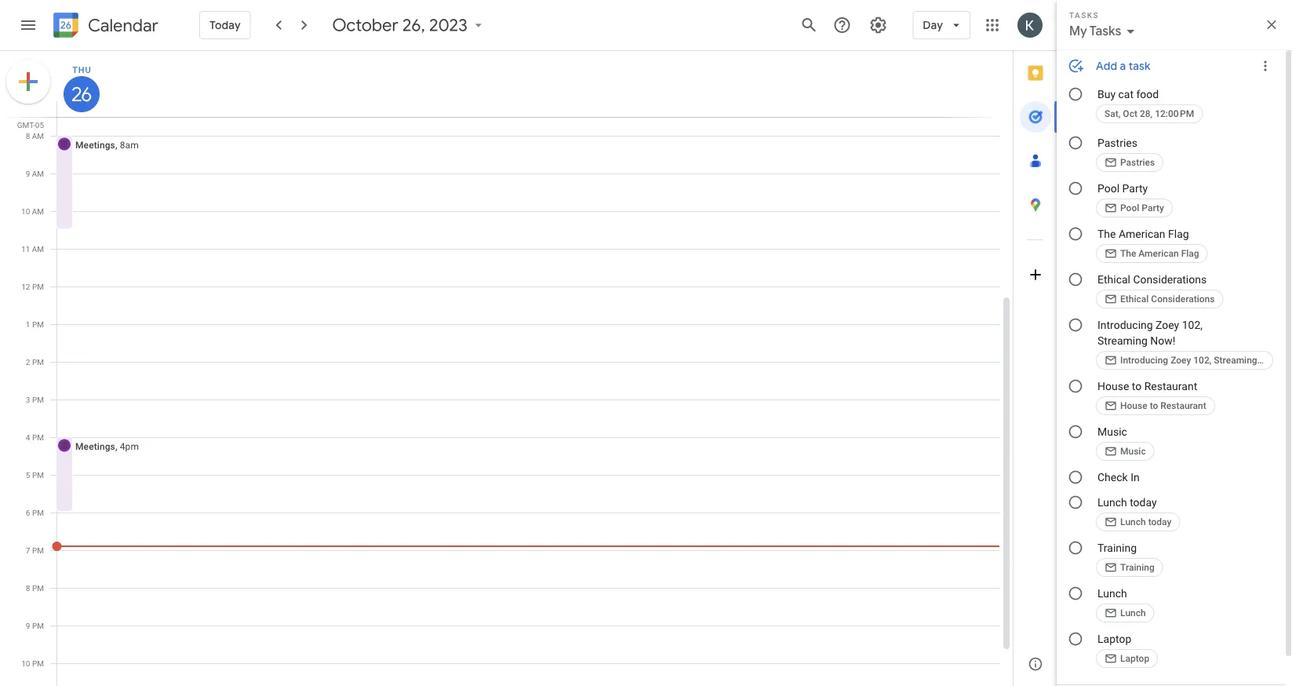 Task type: locate. For each thing, give the bounding box(es) containing it.
1 vertical spatial 8
[[26, 583, 30, 593]]

am down 05
[[32, 131, 44, 141]]

1 , from the top
[[115, 139, 117, 150]]

7 pm from the top
[[32, 508, 44, 517]]

pm right 12
[[32, 282, 44, 291]]

4 pm from the top
[[32, 395, 44, 404]]

meetings left 8am
[[75, 139, 115, 150]]

1 meetings from the top
[[75, 139, 115, 150]]

10
[[21, 206, 30, 216], [21, 659, 30, 668]]

9 up 10 pm
[[26, 621, 30, 630]]

pm down 9 pm
[[32, 659, 44, 668]]

meetings left "4pm"
[[75, 441, 115, 452]]

2 , from the top
[[115, 441, 117, 452]]

main drawer image
[[19, 16, 38, 35]]

1 vertical spatial 9
[[26, 621, 30, 630]]

gmt-
[[17, 120, 35, 130]]

, left 8am
[[115, 139, 117, 150]]

12 pm
[[21, 282, 44, 291]]

calendar element
[[50, 9, 158, 44]]

pm
[[32, 282, 44, 291], [32, 319, 44, 329], [32, 357, 44, 367], [32, 395, 44, 404], [32, 433, 44, 442], [32, 470, 44, 480], [32, 508, 44, 517], [32, 546, 44, 555], [32, 583, 44, 593], [32, 621, 44, 630], [32, 659, 44, 668]]

1 8 from the top
[[26, 131, 30, 141]]

pm right 4
[[32, 433, 44, 442]]

10 down 9 pm
[[21, 659, 30, 668]]

1 9 from the top
[[26, 169, 30, 178]]

2 9 from the top
[[26, 621, 30, 630]]

10 up 11
[[21, 206, 30, 216]]

2023
[[430, 14, 468, 36]]

am for 9 am
[[32, 169, 44, 178]]

9 up 10 am
[[26, 169, 30, 178]]

am for 10 am
[[32, 206, 44, 216]]

october
[[333, 14, 399, 36]]

pm for 4 pm
[[32, 433, 44, 442]]

meetings
[[75, 139, 115, 150], [75, 441, 115, 452]]

8 down 7
[[26, 583, 30, 593]]

2 pm from the top
[[32, 319, 44, 329]]

8 pm
[[26, 583, 44, 593]]

pm for 6 pm
[[32, 508, 44, 517]]

4 pm
[[26, 433, 44, 442]]

10 for 10 am
[[21, 206, 30, 216]]

9
[[26, 169, 30, 178], [26, 621, 30, 630]]

thu 26
[[71, 65, 91, 106]]

7 pm
[[26, 546, 44, 555]]

0 vertical spatial ,
[[115, 139, 117, 150]]

am for 11 am
[[32, 244, 44, 254]]

pm down 8 pm
[[32, 621, 44, 630]]

1 vertical spatial meetings
[[75, 441, 115, 452]]

, for 4pm
[[115, 441, 117, 452]]

am for 8 am
[[32, 131, 44, 141]]

10 pm from the top
[[32, 621, 44, 630]]

2 meetings from the top
[[75, 441, 115, 452]]

am down 9 am
[[32, 206, 44, 216]]

6 pm from the top
[[32, 470, 44, 480]]

4pm
[[120, 441, 139, 452]]

0 vertical spatial meetings
[[75, 139, 115, 150]]

pm right "2"
[[32, 357, 44, 367]]

0 vertical spatial 8
[[26, 131, 30, 141]]

10 pm
[[21, 659, 44, 668]]

pm right 1
[[32, 319, 44, 329]]

8
[[26, 131, 30, 141], [26, 583, 30, 593]]

am down 8 am
[[32, 169, 44, 178]]

1 vertical spatial ,
[[115, 441, 117, 452]]

pm right 6
[[32, 508, 44, 517]]

pm for 8 pm
[[32, 583, 44, 593]]

3 pm
[[26, 395, 44, 404]]

pm for 12 pm
[[32, 282, 44, 291]]

2 am from the top
[[32, 169, 44, 178]]

9 pm from the top
[[32, 583, 44, 593]]

1 10 from the top
[[21, 206, 30, 216]]

7
[[26, 546, 30, 555]]

1 vertical spatial 10
[[21, 659, 30, 668]]

2
[[26, 357, 30, 367]]

26 column header
[[57, 51, 1001, 117]]

10 for 10 pm
[[21, 659, 30, 668]]

0 vertical spatial 9
[[26, 169, 30, 178]]

11 pm from the top
[[32, 659, 44, 668]]

am
[[32, 131, 44, 141], [32, 169, 44, 178], [32, 206, 44, 216], [32, 244, 44, 254]]

3 am from the top
[[32, 206, 44, 216]]

pm right 3
[[32, 395, 44, 404]]

2 8 from the top
[[26, 583, 30, 593]]

9 am
[[26, 169, 44, 178]]

pm for 2 pm
[[32, 357, 44, 367]]

5 pm from the top
[[32, 433, 44, 442]]

1 pm from the top
[[32, 282, 44, 291]]

meetings , 4pm
[[75, 441, 139, 452]]

meetings , 8am
[[75, 139, 139, 150]]

11
[[21, 244, 30, 254]]

5 pm
[[26, 470, 44, 480]]

thursday, october 26, today element
[[64, 76, 100, 112]]

tab list
[[1014, 51, 1058, 642]]

0 vertical spatial 10
[[21, 206, 30, 216]]

pm for 7 pm
[[32, 546, 44, 555]]

pm right 7
[[32, 546, 44, 555]]

4 am from the top
[[32, 244, 44, 254]]

8 down gmt-
[[26, 131, 30, 141]]

2 10 from the top
[[21, 659, 30, 668]]

,
[[115, 139, 117, 150], [115, 441, 117, 452]]

1 am from the top
[[32, 131, 44, 141]]

day button
[[913, 6, 971, 44]]

3 pm from the top
[[32, 357, 44, 367]]

tab list inside side panel section
[[1014, 51, 1058, 642]]

pm down 7 pm at the left bottom of page
[[32, 583, 44, 593]]

pm right "5"
[[32, 470, 44, 480]]

8 pm from the top
[[32, 546, 44, 555]]

11 am
[[21, 244, 44, 254]]

am right 11
[[32, 244, 44, 254]]

, left "4pm"
[[115, 441, 117, 452]]



Task type: vqa. For each thing, say whether or not it's contained in the screenshot.
1st AM from the top of the 26 grid
yes



Task type: describe. For each thing, give the bounding box(es) containing it.
8 for 8 am
[[26, 131, 30, 141]]

thu
[[73, 65, 91, 75]]

october 26, 2023
[[333, 14, 468, 36]]

gmt-05
[[17, 120, 44, 130]]

today
[[210, 18, 241, 32]]

pm for 1 pm
[[32, 319, 44, 329]]

side panel section
[[1013, 51, 1058, 686]]

pm for 9 pm
[[32, 621, 44, 630]]

26
[[71, 82, 90, 106]]

october 26, 2023 button
[[326, 14, 493, 36]]

settings menu image
[[869, 16, 888, 35]]

05
[[35, 120, 44, 130]]

2 pm
[[26, 357, 44, 367]]

10 am
[[21, 206, 44, 216]]

5
[[26, 470, 30, 480]]

1
[[26, 319, 30, 329]]

1 pm
[[26, 319, 44, 329]]

12
[[21, 282, 30, 291]]

9 for 9 am
[[26, 169, 30, 178]]

meetings for meetings , 4pm
[[75, 441, 115, 452]]

6 pm
[[26, 508, 44, 517]]

pm for 3 pm
[[32, 395, 44, 404]]

9 pm
[[26, 621, 44, 630]]

8am
[[120, 139, 139, 150]]

8 am
[[26, 131, 44, 141]]

4
[[26, 433, 30, 442]]

today button
[[199, 6, 251, 44]]

calendar heading
[[85, 15, 158, 37]]

9 for 9 pm
[[26, 621, 30, 630]]

8 for 8 pm
[[26, 583, 30, 593]]

day
[[923, 18, 944, 32]]

6
[[26, 508, 30, 517]]

calendar
[[88, 15, 158, 37]]

meetings for meetings , 8am
[[75, 139, 115, 150]]

, for 8am
[[115, 139, 117, 150]]

26,
[[403, 14, 426, 36]]

26 grid
[[0, 51, 1013, 686]]

pm for 10 pm
[[32, 659, 44, 668]]

3
[[26, 395, 30, 404]]

pm for 5 pm
[[32, 470, 44, 480]]



